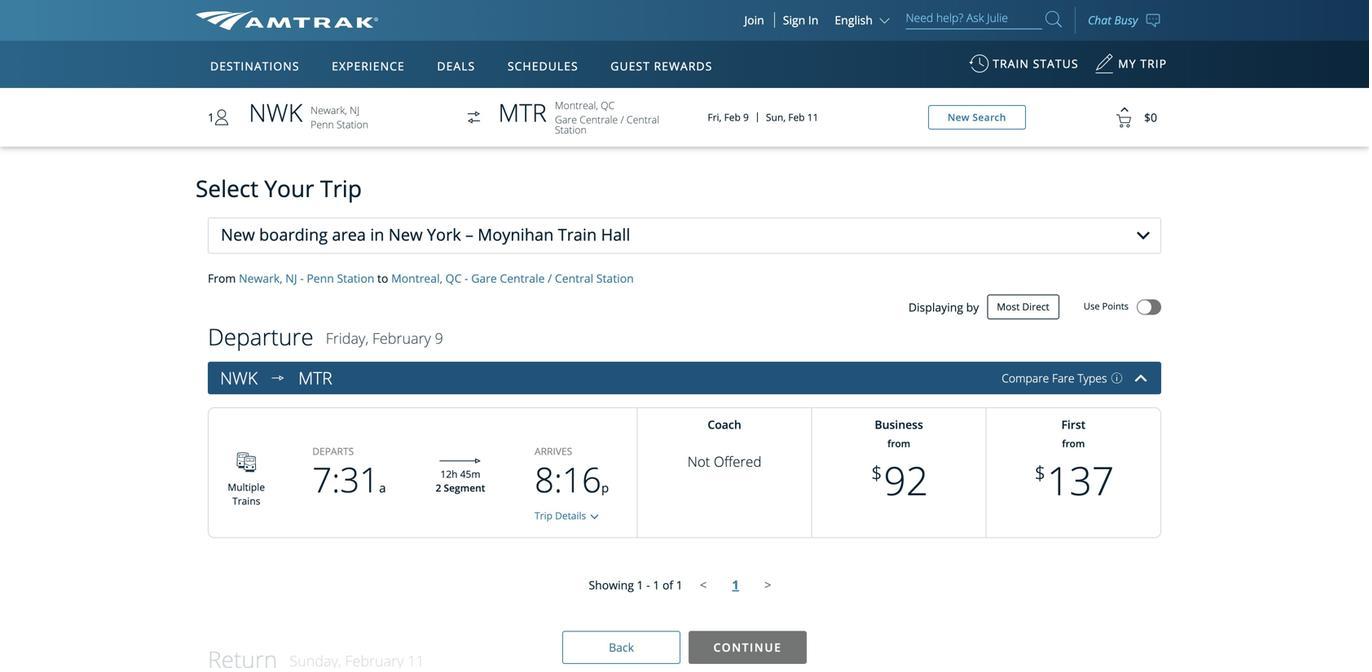 Task type: describe. For each thing, give the bounding box(es) containing it.
deals button
[[431, 43, 482, 89]]

0 horizontal spatial /
[[548, 271, 552, 286]]

sun, feb 11
[[766, 111, 819, 124]]

departure
[[208, 321, 314, 352]]

montreal, qc - gare centrale / central station button
[[391, 270, 634, 287]]

use points
[[1084, 300, 1129, 313]]

points
[[1103, 300, 1129, 313]]

45m
[[460, 468, 481, 481]]

multiple trains
[[228, 481, 265, 508]]

banner containing join
[[0, 0, 1370, 377]]

busy
[[1115, 12, 1139, 28]]

centrale inside mtr montreal, qc gare centrale / central station
[[580, 112, 618, 126]]

multiple
[[228, 481, 265, 494]]

expand image
[[1135, 375, 1148, 382]]

new search button
[[929, 105, 1026, 130]]

use
[[1084, 300, 1100, 313]]

0 horizontal spatial -
[[300, 271, 304, 286]]

station inside mtr montreal, qc gare centrale / central station
[[555, 123, 587, 136]]

february
[[373, 329, 431, 349]]

continue
[[714, 640, 782, 656]]

feb for 9
[[725, 111, 741, 124]]

station down "hall"
[[597, 271, 634, 286]]

fare
[[1053, 371, 1075, 386]]

in
[[370, 224, 385, 246]]

new for new search
[[948, 111, 970, 124]]

from newark, nj - penn station to montreal, qc - gare centrale / central station
[[208, 271, 634, 286]]

12h 45m 2 segment
[[436, 468, 486, 495]]

Please enter your search item search field
[[906, 8, 1043, 29]]

sign
[[783, 12, 806, 28]]

trains
[[232, 495, 260, 508]]

station left to at the left top of page
[[337, 271, 375, 286]]

of
[[663, 578, 674, 593]]

> link
[[752, 571, 785, 600]]

nj for from
[[286, 271, 297, 286]]

departs
[[313, 445, 354, 458]]

qc inside mtr montreal, qc gare centrale / central station
[[601, 98, 615, 112]]

destinations button
[[204, 43, 306, 89]]

deals
[[437, 58, 476, 74]]

newark, for from
[[239, 271, 283, 286]]

feb for 11
[[789, 111, 805, 124]]

fri,
[[708, 111, 722, 124]]

displaying
[[909, 300, 964, 315]]

1 horizontal spatial -
[[465, 271, 469, 286]]

nwk newark, nj penn station
[[249, 96, 369, 131]]

>
[[765, 577, 772, 594]]

details
[[555, 509, 587, 523]]

new boarding area in new york – moynihan train hall button
[[221, 223, 1157, 249]]

chat
[[1089, 12, 1112, 28]]

most
[[997, 300, 1020, 314]]

schedules
[[508, 58, 579, 74]]

0 horizontal spatial qc
[[446, 271, 462, 286]]

rewards
[[654, 58, 713, 74]]

in
[[809, 12, 819, 28]]

mtr montreal, qc gare centrale / central station
[[499, 96, 660, 136]]

1 horizontal spatial new
[[389, 224, 423, 246]]

status
[[1034, 56, 1079, 71]]

7:31
[[313, 456, 379, 503]]

regions map image
[[256, 136, 648, 364]]

11
[[808, 111, 819, 124]]

continue button
[[689, 632, 807, 665]]

experience button
[[325, 43, 412, 89]]

types
[[1078, 371, 1108, 386]]

my trip
[[1119, 56, 1168, 71]]

0 horizontal spatial gare
[[471, 271, 497, 286]]

central inside mtr montreal, qc gare centrale / central station
[[627, 112, 660, 126]]

friday,
[[326, 329, 369, 349]]

9 for fri, feb 9
[[744, 111, 749, 124]]

york
[[427, 224, 461, 246]]

select your trip
[[196, 173, 362, 204]]

–
[[466, 224, 474, 246]]

showing 1 - 1 of 1
[[589, 578, 683, 593]]

sign in button
[[783, 12, 819, 28]]

english button
[[835, 12, 894, 28]]

your
[[264, 173, 314, 204]]

from
[[208, 271, 236, 286]]

<
[[700, 577, 707, 594]]

join button
[[735, 12, 775, 28]]

nwk for nwk newark, nj penn station
[[249, 96, 303, 129]]

hall
[[601, 224, 631, 246]]

new boarding area in new york – moynihan train hall
[[221, 224, 631, 246]]

train status
[[993, 56, 1079, 71]]

back
[[609, 640, 634, 656]]

experience
[[332, 58, 405, 74]]

sun,
[[766, 111, 786, 124]]

join
[[745, 12, 765, 28]]

most direct
[[997, 300, 1050, 314]]

1 vertical spatial penn
[[307, 271, 334, 286]]

trip details
[[535, 509, 587, 523]]

0 horizontal spatial centrale
[[500, 271, 545, 286]]

fri, feb 9
[[708, 111, 749, 124]]

newark, nj - penn station button
[[239, 270, 375, 287]]

departs 7:31 a
[[313, 445, 386, 503]]



Task type: vqa. For each thing, say whether or not it's contained in the screenshot.
NWK NEWARK, NJ PENN STATION on the left top
yes



Task type: locate. For each thing, give the bounding box(es) containing it.
qc down york
[[446, 271, 462, 286]]

new right in
[[389, 224, 423, 246]]

destinations
[[210, 58, 300, 74]]

select image down p
[[587, 509, 603, 526]]

schedules link
[[501, 41, 585, 88]]

select
[[196, 173, 259, 204]]

central down guest
[[627, 112, 660, 126]]

select image left the montreal, qc heading on the bottom of the page
[[266, 366, 290, 391]]

displaying by
[[909, 300, 980, 315]]

chat busy
[[1089, 12, 1139, 28]]

new inside dropdown button
[[948, 111, 970, 124]]

1 horizontal spatial gare
[[555, 112, 577, 126]]

montreal, qc heading
[[299, 367, 341, 390]]

mtr down schedules
[[499, 96, 547, 129]]

newark, for nwk
[[311, 103, 347, 117]]

0 horizontal spatial montreal,
[[391, 271, 443, 286]]

compare fare types button
[[1002, 371, 1123, 386]]

9 for friday, february 9
[[435, 329, 443, 349]]

guest rewards button
[[604, 43, 719, 89]]

most direct button
[[988, 295, 1060, 320]]

2 feb from the left
[[789, 111, 805, 124]]

qc down guest
[[601, 98, 615, 112]]

1 horizontal spatial montreal,
[[555, 98, 598, 112]]

0 vertical spatial nj
[[350, 103, 360, 117]]

montreal,
[[555, 98, 598, 112], [391, 271, 443, 286]]

feb right fri,
[[725, 111, 741, 124]]

mtr for mtr
[[299, 367, 332, 390]]

multiple trains icon image
[[230, 446, 263, 479]]

1 vertical spatial centrale
[[500, 271, 545, 286]]

0 horizontal spatial mtr
[[299, 367, 332, 390]]

12h
[[441, 468, 458, 481]]

- down the boarding
[[300, 271, 304, 286]]

compare fare types
[[1002, 371, 1108, 386]]

1 vertical spatial qc
[[446, 271, 462, 286]]

centrale
[[580, 112, 618, 126], [500, 271, 545, 286]]

feb
[[725, 111, 741, 124], [789, 111, 805, 124]]

train
[[993, 56, 1030, 71]]

newark,
[[311, 103, 347, 117], [239, 271, 283, 286]]

0 horizontal spatial select image
[[266, 366, 290, 391]]

1 horizontal spatial centrale
[[580, 112, 618, 126]]

a
[[379, 480, 386, 497]]

newark, inside "nwk newark, nj penn station"
[[311, 103, 347, 117]]

montreal, right to at the left top of page
[[391, 271, 443, 286]]

nwk for nwk
[[220, 367, 258, 390]]

moynihan
[[478, 224, 554, 246]]

english
[[835, 12, 873, 28]]

sign in
[[783, 12, 819, 28]]

segment
[[444, 481, 486, 495]]

0 horizontal spatial 9
[[435, 329, 443, 349]]

/ inside mtr montreal, qc gare centrale / central station
[[621, 112, 624, 126]]

0 vertical spatial newark,
[[311, 103, 347, 117]]

penn down the boarding
[[307, 271, 334, 286]]

penn up your
[[311, 117, 334, 131]]

guest rewards
[[611, 58, 713, 74]]

central down train
[[555, 271, 594, 286]]

0 vertical spatial centrale
[[580, 112, 618, 126]]

montreal, down schedules
[[555, 98, 598, 112]]

station
[[337, 117, 369, 131], [555, 123, 587, 136], [337, 271, 375, 286], [597, 271, 634, 286]]

banner
[[0, 0, 1370, 377]]

friday, february 9
[[326, 329, 443, 349]]

nwk
[[249, 96, 303, 129], [220, 367, 258, 390]]

0 vertical spatial gare
[[555, 112, 577, 126]]

1
[[208, 110, 214, 125], [733, 577, 740, 594], [637, 578, 644, 593], [653, 578, 660, 593], [677, 578, 683, 593]]

mtr inside mtr montreal, qc gare centrale / central station
[[499, 96, 547, 129]]

1 horizontal spatial select image
[[587, 509, 603, 526]]

0 vertical spatial montreal,
[[555, 98, 598, 112]]

new left the search
[[948, 111, 970, 124]]

0 vertical spatial trip
[[320, 173, 362, 204]]

1 horizontal spatial feb
[[789, 111, 805, 124]]

1 vertical spatial mtr
[[299, 367, 332, 390]]

gare inside mtr montreal, qc gare centrale / central station
[[555, 112, 577, 126]]

< link
[[687, 571, 720, 600]]

0 vertical spatial central
[[627, 112, 660, 126]]

train
[[558, 224, 597, 246]]

1 horizontal spatial newark,
[[311, 103, 347, 117]]

station down schedules
[[555, 123, 587, 136]]

2
[[436, 481, 441, 495]]

1 horizontal spatial 9
[[744, 111, 749, 124]]

trip
[[320, 173, 362, 204], [535, 509, 553, 523]]

1 feb from the left
[[725, 111, 741, 124]]

direct
[[1023, 300, 1050, 314]]

0 vertical spatial qc
[[601, 98, 615, 112]]

0 horizontal spatial newark,
[[239, 271, 283, 286]]

0 vertical spatial penn
[[311, 117, 334, 131]]

new search
[[948, 111, 1007, 124]]

nwk inside "nwk newark, nj penn station"
[[249, 96, 303, 129]]

centrale down guest
[[580, 112, 618, 126]]

select image
[[266, 366, 290, 391], [587, 509, 603, 526]]

9 right february
[[435, 329, 443, 349]]

new up from
[[221, 224, 255, 246]]

newark, nj heading
[[220, 367, 266, 390]]

-
[[300, 271, 304, 286], [465, 271, 469, 286], [647, 578, 650, 593]]

gare
[[555, 112, 577, 126], [471, 271, 497, 286]]

1 vertical spatial select image
[[587, 509, 603, 526]]

area
[[332, 224, 366, 246]]

1 vertical spatial montreal,
[[391, 271, 443, 286]]

qc
[[601, 98, 615, 112], [446, 271, 462, 286]]

0 vertical spatial mtr
[[499, 96, 547, 129]]

station down experience
[[337, 117, 369, 131]]

0 horizontal spatial nj
[[286, 271, 297, 286]]

boarding
[[259, 224, 328, 246]]

newark, down experience
[[311, 103, 347, 117]]

main content
[[0, 80, 1370, 669]]

0 horizontal spatial trip
[[320, 173, 362, 204]]

my trip button
[[1095, 48, 1168, 88]]

1 vertical spatial gare
[[471, 271, 497, 286]]

nwk down destinations popup button
[[249, 96, 303, 129]]

chat busy button
[[1075, 0, 1174, 41]]

/
[[621, 112, 624, 126], [548, 271, 552, 286]]

0 horizontal spatial new
[[221, 224, 255, 246]]

trip left details on the bottom left of the page
[[535, 509, 553, 523]]

1 vertical spatial newark,
[[239, 271, 283, 286]]

1 horizontal spatial nj
[[350, 103, 360, 117]]

- left the of
[[647, 578, 650, 593]]

1 vertical spatial 9
[[435, 329, 443, 349]]

trip up area
[[320, 173, 362, 204]]

my
[[1119, 56, 1137, 71]]

train status link
[[970, 48, 1079, 88]]

nj for nwk
[[350, 103, 360, 117]]

station inside "nwk newark, nj penn station"
[[337, 117, 369, 131]]

1 horizontal spatial /
[[621, 112, 624, 126]]

select image for trip details
[[587, 509, 603, 526]]

back button
[[563, 632, 681, 665]]

by
[[967, 300, 980, 315]]

gare down –
[[471, 271, 497, 286]]

centrale down moynihan
[[500, 271, 545, 286]]

- down –
[[465, 271, 469, 286]]

1 horizontal spatial mtr
[[499, 96, 547, 129]]

p
[[602, 480, 609, 497]]

arrives 8:16 p
[[535, 445, 609, 503]]

1 horizontal spatial central
[[627, 112, 660, 126]]

/ down guest
[[621, 112, 624, 126]]

select image for nwk
[[266, 366, 290, 391]]

0 vertical spatial select image
[[266, 366, 290, 391]]

1 horizontal spatial trip
[[535, 509, 553, 523]]

nwk down departure
[[220, 367, 258, 390]]

/ down moynihan
[[548, 271, 552, 286]]

1 vertical spatial /
[[548, 271, 552, 286]]

arrives
[[535, 445, 573, 458]]

mtr down friday, on the left of the page
[[299, 367, 332, 390]]

1 vertical spatial nj
[[286, 271, 297, 286]]

newark, right from
[[239, 271, 283, 286]]

0 horizontal spatial central
[[555, 271, 594, 286]]

trip
[[1141, 56, 1168, 71]]

8:16
[[535, 456, 602, 503]]

0 horizontal spatial feb
[[725, 111, 741, 124]]

0 vertical spatial nwk
[[249, 96, 303, 129]]

1 horizontal spatial qc
[[601, 98, 615, 112]]

9 left sun,
[[744, 111, 749, 124]]

0 vertical spatial /
[[621, 112, 624, 126]]

central
[[627, 112, 660, 126], [555, 271, 594, 286]]

1 link
[[720, 571, 753, 600]]

search icon image
[[1046, 8, 1062, 30]]

penn inside "nwk newark, nj penn station"
[[311, 117, 334, 131]]

1 vertical spatial trip
[[535, 509, 553, 523]]

1 vertical spatial nwk
[[220, 367, 258, 390]]

new for new boarding area in new york – moynihan train hall
[[221, 224, 255, 246]]

2 horizontal spatial -
[[647, 578, 650, 593]]

feb left 11
[[789, 111, 805, 124]]

nj inside "nwk newark, nj penn station"
[[350, 103, 360, 117]]

guest
[[611, 58, 651, 74]]

0 vertical spatial 9
[[744, 111, 749, 124]]

to
[[378, 271, 389, 286]]

nj down experience
[[350, 103, 360, 117]]

nj down the boarding
[[286, 271, 297, 286]]

search
[[973, 111, 1007, 124]]

gare down schedules
[[555, 112, 577, 126]]

compare
[[1002, 371, 1050, 386]]

1 vertical spatial central
[[555, 271, 594, 286]]

2 horizontal spatial new
[[948, 111, 970, 124]]

application
[[256, 136, 648, 364]]

mtr for mtr montreal, qc gare centrale / central station
[[499, 96, 547, 129]]

montreal, inside mtr montreal, qc gare centrale / central station
[[555, 98, 598, 112]]

main content containing 7:31
[[0, 80, 1370, 669]]

amtrak image
[[196, 11, 379, 30]]

showing
[[589, 578, 634, 593]]



